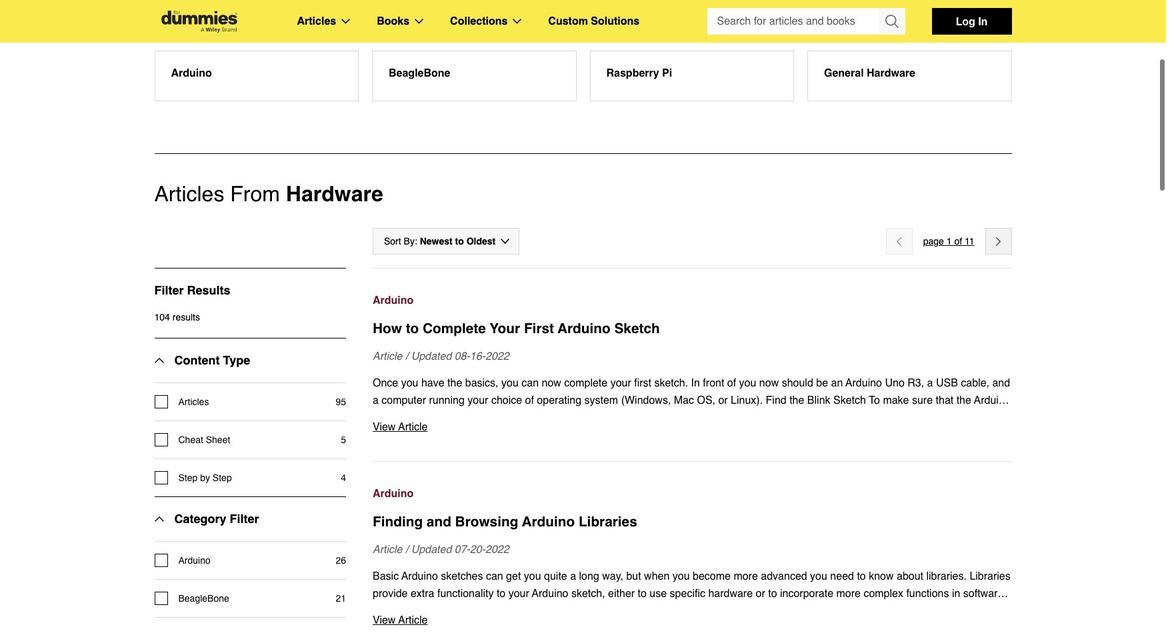 Task type: describe. For each thing, give the bounding box(es) containing it.
4
[[341, 473, 346, 484]]

results
[[173, 312, 200, 323]]

of
[[955, 236, 963, 247]]

your
[[490, 321, 520, 337]]

11
[[965, 236, 975, 247]]

view article for how
[[373, 422, 428, 434]]

open article categories image
[[342, 19, 350, 24]]

07-
[[455, 544, 470, 556]]

browse
[[154, 3, 232, 28]]

2022 for browsing
[[486, 544, 509, 556]]

by
[[237, 3, 265, 28]]

collections
[[450, 15, 508, 27]]

and
[[427, 514, 451, 530]]

sketch
[[615, 321, 660, 337]]

1 step from the left
[[178, 473, 198, 484]]

article / updated 07-20-2022
[[373, 544, 509, 556]]

26
[[336, 556, 346, 566]]

view article for finding
[[373, 615, 428, 627]]

sort
[[384, 236, 401, 247]]

custom
[[549, 15, 588, 27]]

oldest
[[467, 236, 496, 247]]

page
[[924, 236, 944, 247]]

from
[[230, 181, 280, 206]]

newest
[[420, 236, 453, 247]]

open collections list image
[[513, 19, 522, 24]]

104
[[154, 312, 170, 323]]

updated for to
[[411, 351, 452, 363]]

1 vertical spatial articles
[[154, 181, 224, 206]]

arduino down logo
[[171, 67, 212, 79]]

articles from hardware
[[154, 181, 383, 206]]

content type
[[174, 354, 250, 368]]

104 results
[[154, 312, 200, 323]]

log in
[[956, 15, 988, 27]]

page 1 of 11 button
[[924, 233, 975, 249]]

cheat sheet
[[178, 435, 230, 446]]

5
[[341, 435, 346, 446]]

log in link
[[932, 8, 1012, 35]]

solutions
[[591, 15, 640, 27]]

2 step from the left
[[213, 473, 232, 484]]

Search for articles and books text field
[[707, 8, 880, 35]]

complete
[[423, 321, 486, 337]]

arduino up how
[[373, 295, 414, 307]]

arduino down category filter dropdown button
[[178, 556, 211, 566]]

how
[[373, 321, 402, 337]]

first
[[524, 321, 554, 337]]

0 horizontal spatial beaglebone
[[178, 594, 229, 604]]

0 vertical spatial category
[[271, 3, 363, 28]]

how to complete your first arduino sketch
[[373, 321, 660, 337]]

view article link for finding and browsing arduino libraries
[[373, 612, 1012, 628]]

0 vertical spatial filter
[[154, 283, 184, 297]]

view article link for how to complete your first arduino sketch
[[373, 419, 1012, 436]]

page 1 of 11
[[924, 236, 975, 247]]

browsing
[[455, 514, 519, 530]]



Task type: locate. For each thing, give the bounding box(es) containing it.
custom solutions link
[[549, 13, 640, 30]]

libraries
[[579, 514, 637, 530]]

step right by
[[213, 473, 232, 484]]

article
[[373, 351, 403, 363], [398, 422, 428, 434], [373, 544, 403, 556], [398, 615, 428, 627]]

to inside the how to complete your first arduino sketch link
[[406, 321, 419, 337]]

view for how to complete your first arduino sketch
[[373, 422, 396, 434]]

cookie consent banner dialog
[[0, 580, 1167, 628]]

0 horizontal spatial filter
[[154, 283, 184, 297]]

0 vertical spatial 2022
[[486, 351, 509, 363]]

1 vertical spatial view
[[373, 615, 396, 627]]

updated left 08-
[[411, 351, 452, 363]]

1 horizontal spatial category
[[271, 3, 363, 28]]

category down step by step
[[174, 512, 226, 526]]

articles left from at the left of the page
[[154, 181, 224, 206]]

raspberry pi link
[[590, 51, 794, 101], [590, 51, 794, 101]]

2022 down finding and browsing arduino libraries
[[486, 544, 509, 556]]

1 2022 from the top
[[486, 351, 509, 363]]

0 horizontal spatial hardware
[[286, 181, 383, 206]]

1 vertical spatial view article link
[[373, 612, 1012, 628]]

hardware
[[867, 67, 916, 79], [286, 181, 383, 206]]

0 vertical spatial view article
[[373, 422, 428, 434]]

arduino link
[[154, 51, 359, 101], [154, 51, 359, 101], [373, 292, 1012, 309], [373, 486, 1012, 503]]

article / updated 08-16-2022
[[373, 351, 509, 363]]

category inside dropdown button
[[174, 512, 226, 526]]

21
[[336, 594, 346, 604]]

filter results
[[154, 283, 230, 297]]

2022
[[486, 351, 509, 363], [486, 544, 509, 556]]

step left by
[[178, 473, 198, 484]]

pi
[[662, 67, 672, 79]]

1 view article from the top
[[373, 422, 428, 434]]

1 vertical spatial filter
[[230, 512, 259, 526]]

filter
[[154, 283, 184, 297], [230, 512, 259, 526]]

articles for books
[[297, 15, 336, 27]]

2 / from the top
[[405, 544, 408, 556]]

updated
[[411, 351, 452, 363], [411, 544, 452, 556]]

finding and browsing arduino libraries
[[373, 514, 637, 530]]

0 vertical spatial /
[[405, 351, 408, 363]]

general hardware link
[[808, 51, 1012, 101], [808, 51, 1012, 101]]

0 vertical spatial to
[[455, 236, 464, 247]]

filter down step by step
[[230, 512, 259, 526]]

1 view from the top
[[373, 422, 396, 434]]

1 / from the top
[[405, 351, 408, 363]]

2 2022 from the top
[[486, 544, 509, 556]]

1 vertical spatial updated
[[411, 544, 452, 556]]

content type button
[[154, 339, 250, 383]]

1 vertical spatial hardware
[[286, 181, 383, 206]]

1 vertical spatial to
[[406, 321, 419, 337]]

0 vertical spatial updated
[[411, 351, 452, 363]]

1 horizontal spatial hardware
[[867, 67, 916, 79]]

category filter button
[[154, 498, 259, 542]]

group
[[707, 8, 905, 35]]

articles
[[297, 15, 336, 27], [154, 181, 224, 206], [178, 397, 209, 408]]

08-
[[455, 351, 470, 363]]

view article link
[[373, 419, 1012, 436], [373, 612, 1012, 628]]

sort by: newest to oldest
[[384, 236, 496, 247]]

2 view article from the top
[[373, 615, 428, 627]]

0 horizontal spatial step
[[178, 473, 198, 484]]

results
[[187, 283, 230, 297]]

arduino right the first
[[558, 321, 611, 337]]

category right by
[[271, 3, 363, 28]]

to right how
[[406, 321, 419, 337]]

/
[[405, 351, 408, 363], [405, 544, 408, 556]]

1 updated from the top
[[411, 351, 452, 363]]

0 horizontal spatial to
[[406, 321, 419, 337]]

updated down and
[[411, 544, 452, 556]]

custom solutions
[[549, 15, 640, 27]]

open book categories image
[[415, 19, 424, 24]]

articles up cheat
[[178, 397, 209, 408]]

0 vertical spatial articles
[[297, 15, 336, 27]]

1
[[947, 236, 952, 247]]

articles left the open article categories icon
[[297, 15, 336, 27]]

finding
[[373, 514, 423, 530]]

filter up 104
[[154, 283, 184, 297]]

category
[[271, 3, 363, 28], [174, 512, 226, 526]]

arduino
[[171, 67, 212, 79], [373, 295, 414, 307], [558, 321, 611, 337], [373, 488, 414, 500], [522, 514, 575, 530], [178, 556, 211, 566]]

raspberry
[[607, 67, 659, 79]]

in
[[979, 15, 988, 27]]

2 view from the top
[[373, 615, 396, 627]]

view article
[[373, 422, 428, 434], [373, 615, 428, 627]]

by:
[[404, 236, 417, 247]]

2 vertical spatial articles
[[178, 397, 209, 408]]

to
[[455, 236, 464, 247], [406, 321, 419, 337]]

arduino up finding
[[373, 488, 414, 500]]

arduino left libraries
[[522, 514, 575, 530]]

/ left 08-
[[405, 351, 408, 363]]

books
[[377, 15, 410, 27]]

0 vertical spatial view
[[373, 422, 396, 434]]

2022 for complete
[[486, 351, 509, 363]]

1 vertical spatial view article
[[373, 615, 428, 627]]

2 view article link from the top
[[373, 612, 1012, 628]]

2 updated from the top
[[411, 544, 452, 556]]

type
[[223, 354, 250, 368]]

beaglebone
[[389, 67, 451, 79], [178, 594, 229, 604]]

20-
[[470, 544, 486, 556]]

to left oldest
[[455, 236, 464, 247]]

/ for finding
[[405, 544, 408, 556]]

2022 down your
[[486, 351, 509, 363]]

general hardware
[[824, 67, 916, 79]]

1 vertical spatial beaglebone
[[178, 594, 229, 604]]

updated for and
[[411, 544, 452, 556]]

1 horizontal spatial step
[[213, 473, 232, 484]]

0 horizontal spatial category
[[174, 512, 226, 526]]

step by step
[[178, 473, 232, 484]]

finding and browsing arduino libraries link
[[373, 512, 1012, 532]]

browse by category
[[154, 3, 363, 28]]

95
[[336, 397, 346, 408]]

0 vertical spatial hardware
[[867, 67, 916, 79]]

sheet
[[206, 435, 230, 446]]

1 horizontal spatial beaglebone
[[389, 67, 451, 79]]

1 horizontal spatial filter
[[230, 512, 259, 526]]

how to complete your first arduino sketch link
[[373, 319, 1012, 339]]

step
[[178, 473, 198, 484], [213, 473, 232, 484]]

raspberry pi
[[607, 67, 672, 79]]

16-
[[470, 351, 486, 363]]

filter inside dropdown button
[[230, 512, 259, 526]]

articles for 95
[[178, 397, 209, 408]]

log
[[956, 15, 976, 27]]

1 vertical spatial 2022
[[486, 544, 509, 556]]

/ down finding
[[405, 544, 408, 556]]

cheat
[[178, 435, 203, 446]]

by
[[200, 473, 210, 484]]

1 horizontal spatial to
[[455, 236, 464, 247]]

1 vertical spatial category
[[174, 512, 226, 526]]

view for finding and browsing arduino libraries
[[373, 615, 396, 627]]

0 vertical spatial view article link
[[373, 419, 1012, 436]]

beaglebone link
[[372, 51, 577, 101], [372, 51, 577, 101]]

/ for how
[[405, 351, 408, 363]]

content
[[174, 354, 220, 368]]

1 view article link from the top
[[373, 419, 1012, 436]]

0 vertical spatial beaglebone
[[389, 67, 451, 79]]

logo image
[[154, 10, 244, 32]]

category filter
[[174, 512, 259, 526]]

view
[[373, 422, 396, 434], [373, 615, 396, 627]]

general
[[824, 67, 864, 79]]

1 vertical spatial /
[[405, 544, 408, 556]]



Task type: vqa. For each thing, say whether or not it's contained in the screenshot.
'Airbnb' for Potential
no



